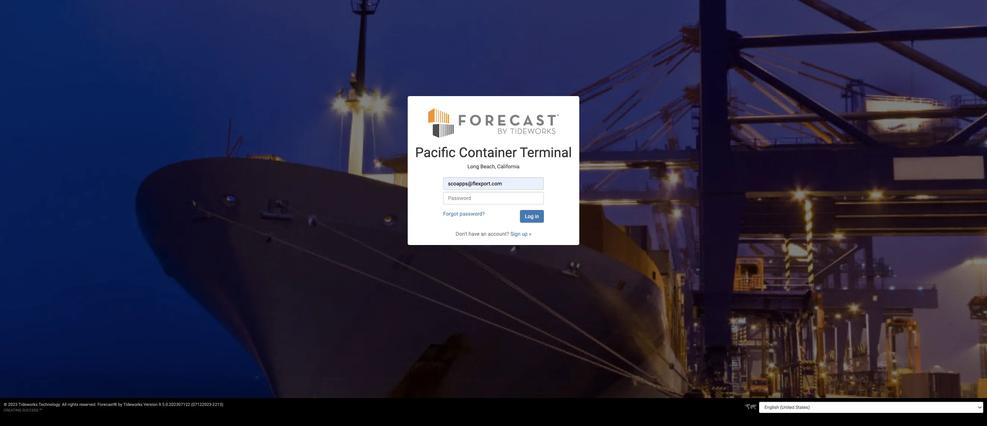 Task type: locate. For each thing, give the bounding box(es) containing it.
have
[[469, 231, 480, 237]]

Password password field
[[443, 192, 544, 205]]

container
[[459, 145, 517, 161]]

california
[[497, 164, 520, 170]]

version
[[144, 403, 158, 408]]

tideworks up success
[[18, 403, 38, 408]]

1 horizontal spatial tideworks
[[123, 403, 143, 408]]

long
[[468, 164, 479, 170]]

creating
[[4, 409, 21, 413]]

forgot password? log in
[[443, 211, 539, 220]]

© 2023 tideworks technology. all rights reserved. forecast® by tideworks version 9.5.0.202307122 (07122023-2213) creating success ℠
[[4, 403, 223, 413]]

»
[[529, 231, 531, 237]]

by
[[118, 403, 122, 408]]

9.5.0.202307122
[[159, 403, 190, 408]]

password?
[[460, 211, 485, 217]]

don't
[[456, 231, 467, 237]]

success
[[22, 409, 38, 413]]

terminal
[[520, 145, 572, 161]]

1 tideworks from the left
[[18, 403, 38, 408]]

up
[[522, 231, 528, 237]]

2213)
[[213, 403, 223, 408]]

tideworks right by
[[123, 403, 143, 408]]

don't have an account? sign up »
[[456, 231, 531, 237]]

tideworks
[[18, 403, 38, 408], [123, 403, 143, 408]]

0 horizontal spatial tideworks
[[18, 403, 38, 408]]

2023
[[8, 403, 17, 408]]

(07122023-
[[191, 403, 213, 408]]

©
[[4, 403, 7, 408]]

account?
[[488, 231, 509, 237]]

in
[[535, 214, 539, 220]]



Task type: vqa. For each thing, say whether or not it's contained in the screenshot.
SIGN UP » 'link'
yes



Task type: describe. For each thing, give the bounding box(es) containing it.
pacific
[[415, 145, 456, 161]]

log
[[525, 214, 534, 220]]

all
[[62, 403, 67, 408]]

log in button
[[520, 210, 544, 223]]

sign
[[510, 231, 521, 237]]

technology.
[[39, 403, 61, 408]]

sign up » link
[[510, 231, 531, 237]]

forgot password? link
[[443, 211, 485, 217]]

beach,
[[480, 164, 496, 170]]

forecast®
[[97, 403, 117, 408]]

rights
[[68, 403, 78, 408]]

2 tideworks from the left
[[123, 403, 143, 408]]

pacific container terminal long beach, california
[[415, 145, 572, 170]]

forecast® by tideworks image
[[428, 107, 559, 138]]

℠
[[39, 409, 42, 413]]

reserved.
[[79, 403, 96, 408]]

an
[[481, 231, 487, 237]]

forgot
[[443, 211, 458, 217]]

Email or username text field
[[443, 177, 544, 190]]



